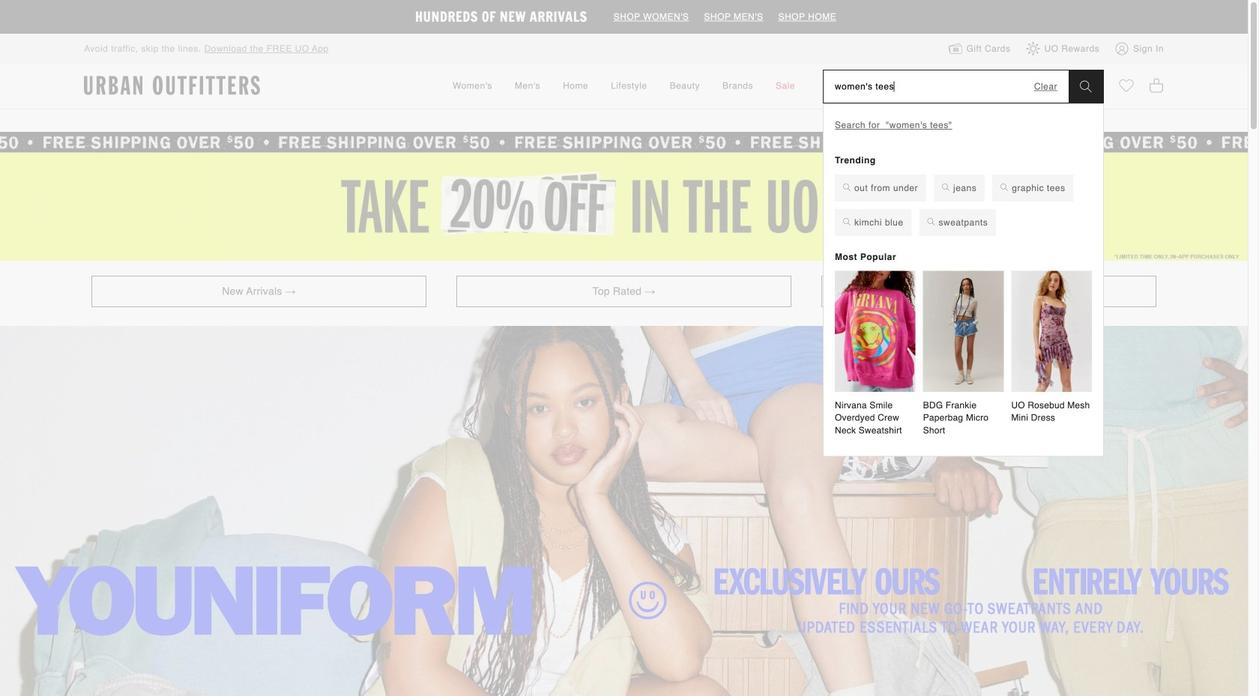 Task type: locate. For each thing, give the bounding box(es) containing it.
None search field
[[824, 71, 1069, 103]]

group
[[835, 271, 1092, 441]]

nirvana smile overdyed crew neck sweatshirt image
[[835, 271, 916, 392]]

free ship image
[[0, 132, 1248, 153]]

search image
[[1080, 81, 1092, 93]]

trending group
[[835, 175, 1092, 243]]

favorites image
[[1119, 77, 1134, 94]]

urban outfitters image
[[84, 76, 260, 95]]



Task type: vqa. For each thing, say whether or not it's contained in the screenshot.
Trending group
yes



Task type: describe. For each thing, give the bounding box(es) containing it.
uo rosebud mesh mini dress image
[[1012, 271, 1092, 392]]

shop youniform image
[[0, 326, 1248, 696]]

main navigation element
[[318, 64, 930, 109]]

Search text field
[[824, 71, 1034, 103]]

my shopping bag image
[[1149, 77, 1164, 94]]

20% off app image
[[0, 153, 1248, 261]]

bdg frankie paperbag micro short image
[[923, 271, 1004, 392]]



